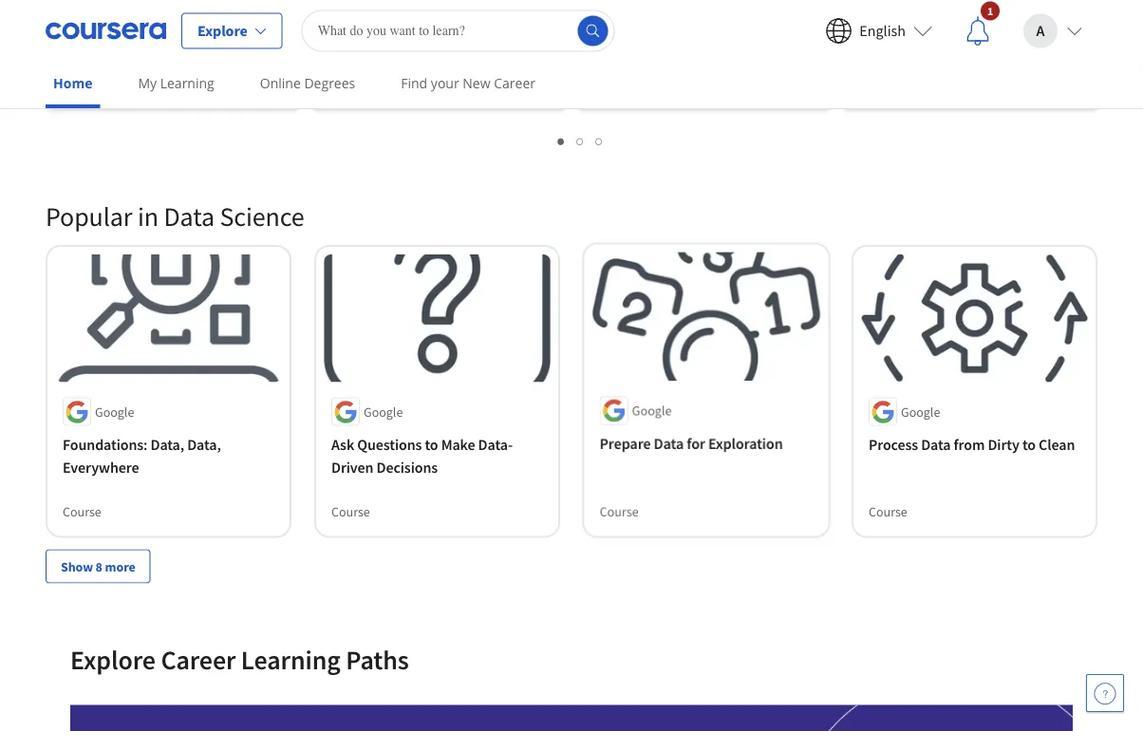 Task type: vqa. For each thing, say whether or not it's contained in the screenshot.
second courses from the left
yes



Task type: locate. For each thing, give the bounding box(es) containing it.
help center image
[[1095, 682, 1117, 705]]

2 to from the left
[[1023, 436, 1037, 455]]

1 horizontal spatial data,
[[187, 436, 221, 455]]

courses inside business 1095 courses
[[445, 67, 488, 84]]

my learning link
[[131, 62, 222, 105]]

1 google from the left
[[633, 403, 672, 420]]

clean
[[1040, 436, 1076, 455]]

course
[[600, 503, 639, 520], [63, 503, 101, 520], [332, 503, 370, 520], [869, 503, 908, 520]]

degrees
[[304, 74, 356, 92]]

explore
[[198, 21, 248, 40], [70, 643, 156, 676]]

3 course from the left
[[332, 503, 370, 520]]

my learning
[[138, 74, 214, 92]]

google for prepare
[[633, 403, 672, 420]]

1 horizontal spatial explore
[[198, 21, 248, 40]]

course for foundations: data, data, everywhere
[[63, 503, 101, 520]]

0 horizontal spatial courses
[[173, 67, 215, 84]]

0 horizontal spatial data,
[[151, 436, 184, 455]]

explore inside dropdown button
[[198, 21, 248, 40]]

course for process data from dirty to clean
[[869, 503, 908, 520]]

for
[[687, 435, 706, 454]]

4 course from the left
[[869, 503, 908, 520]]

popular in data science collection element
[[34, 169, 1110, 614]]

3 google from the left
[[364, 403, 403, 420]]

0 vertical spatial learning
[[160, 74, 214, 92]]

0 vertical spatial career
[[494, 74, 536, 92]]

data left from
[[922, 436, 952, 455]]

1 vertical spatial explore
[[70, 643, 156, 676]]

0 horizontal spatial career
[[161, 643, 236, 676]]

health image
[[846, 18, 937, 109]]

learning right my
[[160, 74, 214, 92]]

to left make
[[425, 436, 439, 455]]

1 course from the left
[[600, 503, 639, 520]]

data science image
[[48, 18, 139, 109]]

business
[[416, 45, 474, 64]]

science inside data science 425 courses
[[184, 45, 234, 64]]

explore button
[[181, 13, 283, 49]]

business 1095 courses
[[416, 45, 488, 84]]

a button
[[1009, 0, 1098, 61]]

None search field
[[302, 10, 615, 52]]

1 horizontal spatial career
[[494, 74, 536, 92]]

2 google from the left
[[95, 403, 134, 420]]

0 horizontal spatial to
[[425, 436, 439, 455]]

data-
[[478, 436, 513, 455]]

to inside the ask questions to make data- driven decisions
[[425, 436, 439, 455]]

ask
[[332, 436, 355, 455]]

process
[[869, 436, 919, 455]]

4 google from the left
[[902, 403, 941, 420]]

1 to from the left
[[425, 436, 439, 455]]

process data from dirty to clean
[[869, 436, 1076, 455]]

find your new career
[[401, 74, 536, 92]]

prepare data for exploration
[[600, 435, 783, 454]]

to
[[425, 436, 439, 455], [1023, 436, 1037, 455]]

0 horizontal spatial explore
[[70, 643, 156, 676]]

science
[[184, 45, 234, 64], [220, 200, 305, 233]]

data up 425
[[150, 45, 181, 64]]

my
[[138, 74, 157, 92]]

1 horizontal spatial courses
[[445, 67, 488, 84]]

computer science image
[[580, 18, 671, 109]]

questions
[[357, 436, 422, 455]]

1 data, from the left
[[151, 436, 184, 455]]

ask questions to make data- driven decisions link
[[332, 434, 543, 479]]

new
[[463, 74, 491, 92]]

data
[[150, 45, 181, 64], [164, 200, 215, 233], [654, 435, 684, 454], [922, 436, 952, 455]]

google up process
[[902, 403, 941, 420]]

foundations: data, data, everywhere link
[[63, 434, 275, 479]]

find your new career link
[[394, 62, 543, 105]]

1 courses from the left
[[173, 67, 215, 84]]

explore down more
[[70, 643, 156, 676]]

career
[[494, 74, 536, 92], [161, 643, 236, 676]]

course down driven in the left bottom of the page
[[332, 503, 370, 520]]

to right dirty
[[1023, 436, 1037, 455]]

prepare
[[600, 435, 651, 454]]

google up foundations:
[[95, 403, 134, 420]]

learning left paths
[[241, 643, 341, 676]]

explore up data science 425 courses
[[198, 21, 248, 40]]

data,
[[151, 436, 184, 455], [187, 436, 221, 455]]

online degrees
[[260, 74, 356, 92]]

google up the questions
[[364, 403, 403, 420]]

explore for explore career learning paths
[[70, 643, 156, 676]]

2 course from the left
[[63, 503, 101, 520]]

course down the prepare
[[600, 503, 639, 520]]

google
[[633, 403, 672, 420], [95, 403, 134, 420], [364, 403, 403, 420], [902, 403, 941, 420]]

learning inside my learning link
[[160, 74, 214, 92]]

a
[[1037, 21, 1045, 40]]

2 courses from the left
[[445, 67, 488, 84]]

home
[[53, 74, 93, 92]]

course down everywhere
[[63, 503, 101, 520]]

1 vertical spatial science
[[220, 200, 305, 233]]

courses
[[173, 67, 215, 84], [445, 67, 488, 84]]

explore career learning paths
[[70, 643, 409, 676]]

learning
[[160, 74, 214, 92], [241, 643, 341, 676]]

1 horizontal spatial to
[[1023, 436, 1037, 455]]

google up the prepare
[[633, 403, 672, 420]]

business image
[[314, 18, 405, 109]]

popular
[[46, 200, 132, 233]]

course for ask questions to make data- driven decisions
[[332, 503, 370, 520]]

0 vertical spatial explore
[[198, 21, 248, 40]]

1 vertical spatial learning
[[241, 643, 341, 676]]

course down process
[[869, 503, 908, 520]]

home link
[[46, 62, 100, 108]]

0 horizontal spatial learning
[[160, 74, 214, 92]]

1 button
[[948, 0, 1009, 61]]

data left for
[[654, 435, 684, 454]]

0 vertical spatial science
[[184, 45, 234, 64]]



Task type: describe. For each thing, give the bounding box(es) containing it.
driven
[[332, 458, 374, 477]]

1 horizontal spatial learning
[[241, 643, 341, 676]]

show 8 more button
[[46, 550, 151, 584]]

1 vertical spatial career
[[161, 643, 236, 676]]

popular in data science
[[46, 200, 305, 233]]

from
[[954, 436, 986, 455]]

health
[[948, 45, 992, 64]]

your
[[431, 74, 460, 92]]

foundations:
[[63, 436, 148, 455]]

8
[[96, 558, 103, 575]]

What do you want to learn? text field
[[302, 10, 615, 52]]

google for foundations:
[[95, 403, 134, 420]]

dirty
[[989, 436, 1020, 455]]

find
[[401, 74, 428, 92]]

online degrees link
[[252, 62, 363, 105]]

google for process
[[902, 403, 941, 420]]

in
[[138, 200, 159, 233]]

science inside 'element'
[[220, 200, 305, 233]]

english button
[[811, 0, 948, 61]]

process data from dirty to clean link
[[869, 434, 1081, 457]]

to inside process data from dirty to clean link
[[1023, 436, 1037, 455]]

move carousel right image
[[1106, 41, 1144, 87]]

health link
[[846, 18, 1096, 109]]

data science 425 courses
[[150, 45, 234, 84]]

foundations: data, data, everywhere
[[63, 436, 221, 477]]

coursera image
[[46, 16, 166, 46]]

decisions
[[377, 458, 438, 477]]

show
[[61, 558, 93, 575]]

everywhere
[[63, 458, 139, 477]]

show 8 more
[[61, 558, 136, 575]]

ask questions to make data- driven decisions
[[332, 436, 513, 477]]

2 data, from the left
[[187, 436, 221, 455]]

google for ask
[[364, 403, 403, 420]]

more
[[105, 558, 136, 575]]

make
[[441, 436, 476, 455]]

data inside data science 425 courses
[[150, 45, 181, 64]]

1
[[988, 3, 994, 18]]

explore for explore
[[198, 21, 248, 40]]

exploration
[[708, 435, 783, 454]]

english
[[860, 21, 906, 40]]

425
[[150, 67, 170, 84]]

course for prepare data for exploration
[[600, 503, 639, 520]]

data right "in"
[[164, 200, 215, 233]]

1095
[[416, 67, 443, 84]]

paths
[[346, 643, 409, 676]]

prepare data for exploration link
[[600, 433, 813, 456]]

courses inside data science 425 courses
[[173, 67, 215, 84]]

online
[[260, 74, 301, 92]]



